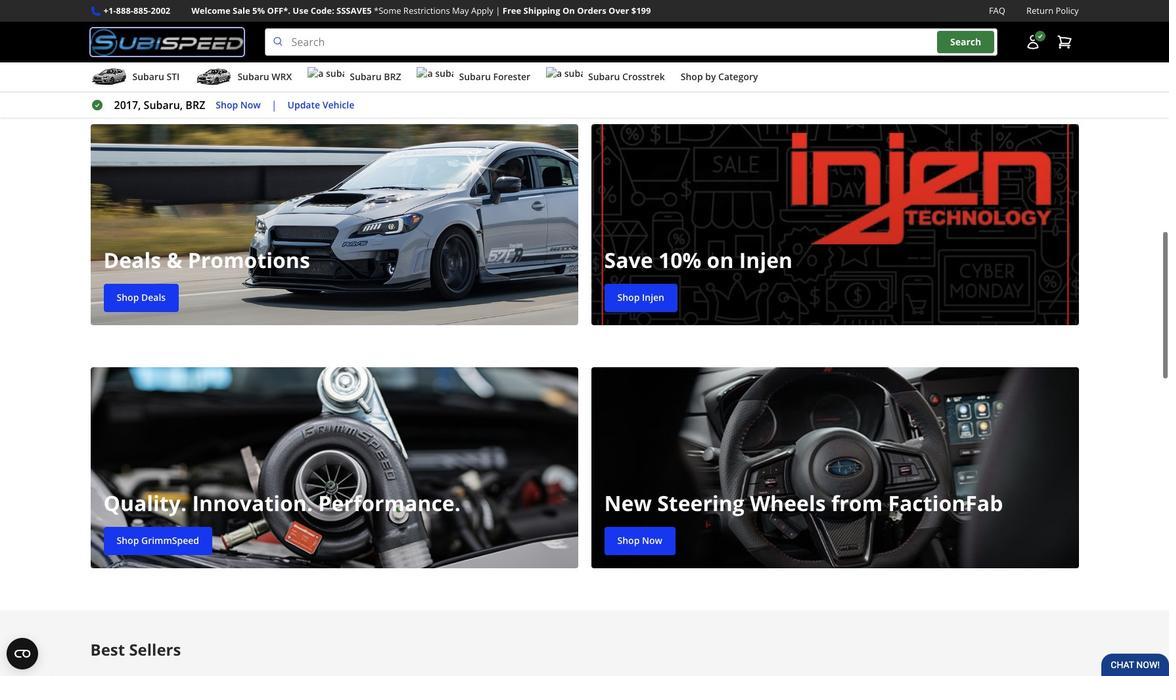 Task type: vqa. For each thing, say whether or not it's contained in the screenshot.
"Shop" within Shop by Category Dropdown Button
yes



Task type: describe. For each thing, give the bounding box(es) containing it.
2002-2022 wrx, 2004-2021 sti, or 2013-2022 brz,
[[306, 46, 554, 61]]

of right "off*."
[[295, 12, 305, 26]]

free
[[503, 5, 521, 16]]

above
[[255, 63, 285, 78]]

when
[[614, 29, 641, 43]]

brz inside subaru's lineup of performance cars may be some of the top dogs on the street or the local track, but to really make your wrx, sti, or brz stand out from the rest of the herd, you need to turn to us at subispeed! we're the experts when it comes to improving power, handling, performance, and aesthetics of your
[[873, 12, 892, 26]]

rest
[[262, 29, 281, 43]]

0 horizontal spatial sti,
[[443, 46, 461, 61]]

subaru inside and we have a huge selection of subaru accessories and parts that will make your car rise above the rest.
[[713, 46, 748, 61]]

update vehicle
[[288, 98, 355, 111]]

0 horizontal spatial shop now link
[[216, 98, 261, 113]]

turn
[[405, 29, 426, 43]]

a subaru crosstrek thumbnail image image
[[546, 67, 583, 87]]

1 horizontal spatial injen
[[739, 243, 793, 271]]

a subaru forester thumbnail image image
[[417, 67, 454, 87]]

shop now for shop now link to the right
[[618, 531, 663, 544]]

subaru wrx button
[[196, 65, 292, 91]]

improving
[[700, 29, 750, 43]]

search
[[951, 36, 982, 48]]

0 vertical spatial deals
[[104, 243, 161, 271]]

apply
[[471, 5, 494, 16]]

885-
[[133, 5, 151, 16]]

update vehicle button
[[288, 98, 355, 113]]

0 horizontal spatial or
[[463, 46, 474, 61]]

welcome sale 5% off*. use code: sssave5
[[191, 5, 372, 16]]

orders
[[577, 5, 607, 16]]

5%
[[252, 5, 265, 16]]

subaru crosstrek
[[588, 70, 665, 83]]

shop injen link
[[605, 281, 678, 309]]

quality.
[[104, 486, 187, 514]]

2 vertical spatial brz
[[186, 98, 205, 113]]

quality. innovation. performance.
[[104, 486, 461, 514]]

subaru brz
[[350, 70, 401, 83]]

+1-
[[104, 5, 116, 16]]

we
[[575, 46, 589, 61]]

2004-2021 sti, link
[[389, 46, 461, 61]]

promotions
[[188, 243, 310, 271]]

2004-
[[389, 46, 416, 61]]

but
[[695, 12, 712, 26]]

subaru wrx
[[238, 70, 292, 83]]

brz,
[[531, 46, 554, 61]]

0 horizontal spatial your
[[281, 46, 304, 61]]

local
[[640, 12, 662, 26]]

shop deals
[[117, 288, 166, 301]]

performance,
[[837, 29, 904, 43]]

on inside subaru's lineup of performance cars may be some of the top dogs on the street or the local track, but to really make your wrx, sti, or brz stand out from the rest of the herd, you need to turn to us at subispeed! we're the experts when it comes to improving power, handling, performance, and aesthetics of your
[[542, 12, 555, 26]]

out
[[925, 12, 941, 26]]

2017,
[[114, 98, 141, 113]]

*some
[[374, 5, 401, 16]]

handling,
[[789, 29, 834, 43]]

the left top
[[478, 12, 494, 26]]

will
[[882, 46, 898, 61]]

injen inside 'link'
[[642, 288, 665, 301]]

faq
[[989, 5, 1006, 16]]

sale
[[233, 5, 250, 16]]

search input field
[[265, 28, 998, 56]]

2 horizontal spatial or
[[859, 12, 870, 26]]

be
[[420, 12, 433, 26]]

on
[[563, 5, 575, 16]]

return policy link
[[1027, 4, 1079, 18]]

sti
[[167, 70, 180, 83]]

best
[[90, 636, 125, 658]]

shop deals link
[[104, 281, 179, 309]]

steering
[[658, 486, 745, 514]]

shop for save 10% on injen
[[618, 288, 640, 301]]

2017, subaru, brz
[[114, 98, 205, 113]]

faq link
[[989, 4, 1006, 18]]

rest.
[[306, 63, 328, 78]]

save 10% on injen
[[605, 243, 793, 271]]

category
[[719, 70, 758, 83]]

really
[[727, 12, 754, 26]]

policy
[[1056, 5, 1079, 16]]

1 vertical spatial deals
[[141, 288, 166, 301]]

wrx, inside subaru's lineup of performance cars may be some of the top dogs on the street or the local track, but to really make your wrx, sti, or brz stand out from the rest of the herd, you need to turn to us at subispeed! we're the experts when it comes to improving power, handling, performance, and aesthetics of your
[[811, 12, 836, 26]]

cars
[[374, 12, 394, 26]]

may
[[452, 5, 469, 16]]

0 vertical spatial |
[[496, 5, 501, 16]]

1 horizontal spatial and
[[810, 46, 828, 61]]

now for the leftmost shop now link
[[241, 98, 261, 111]]

make inside subaru's lineup of performance cars may be some of the top dogs on the street or the local track, but to really make your wrx, sti, or brz stand out from the rest of the herd, you need to turn to us at subispeed! we're the experts when it comes to improving power, handling, performance, and aesthetics of your
[[757, 12, 784, 26]]

subaru for subaru crosstrek
[[588, 70, 620, 83]]

a subaru brz thumbnail image image
[[308, 67, 345, 87]]

of right some
[[465, 12, 475, 26]]

2021
[[416, 46, 440, 61]]

you
[[344, 29, 362, 43]]

the up when
[[621, 12, 637, 26]]

from inside subaru's lineup of performance cars may be some of the top dogs on the street or the local track, but to really make your wrx, sti, or brz stand out from the rest of the herd, you need to turn to us at subispeed! we're the experts when it comes to improving power, handling, performance, and aesthetics of your
[[217, 29, 241, 43]]

subaru for subaru brz
[[350, 70, 382, 83]]

subaru forester button
[[417, 65, 531, 91]]

subaru forester
[[459, 70, 531, 83]]

huge
[[627, 46, 651, 61]]

shop grimmspeed link
[[104, 524, 212, 552]]

the up 2002- in the left top of the page
[[296, 29, 313, 43]]

over
[[609, 5, 629, 16]]

shop injen
[[618, 288, 665, 301]]

performance
[[307, 12, 371, 26]]

top
[[497, 12, 513, 26]]

selection
[[654, 46, 698, 61]]

welcome
[[191, 5, 231, 16]]

make inside and we have a huge selection of subaru accessories and parts that will make your car rise above the rest.
[[901, 46, 928, 61]]

subispeed!
[[468, 29, 522, 43]]

subaru for subaru sti
[[132, 70, 164, 83]]

subaru crosstrek button
[[546, 65, 665, 91]]

button image
[[1025, 34, 1041, 50]]

now for shop now link to the right
[[642, 531, 663, 544]]

wrx
[[272, 70, 292, 83]]

1 horizontal spatial your
[[786, 12, 809, 26]]

vehicle
[[323, 98, 355, 111]]

shop now for the leftmost shop now link
[[216, 98, 261, 111]]



Task type: locate. For each thing, give the bounding box(es) containing it.
1 vertical spatial wrx,
[[361, 46, 386, 61]]

1 horizontal spatial make
[[901, 46, 928, 61]]

may
[[397, 12, 418, 26]]

the left rest.
[[288, 63, 304, 78]]

0 vertical spatial now
[[241, 98, 261, 111]]

1 vertical spatial shop now link
[[605, 524, 676, 552]]

0 horizontal spatial on
[[542, 12, 555, 26]]

sti, up performance,
[[839, 12, 856, 26]]

some
[[435, 12, 462, 26]]

shop now link down subaru wrx dropdown button
[[216, 98, 261, 113]]

deals & promotions
[[104, 243, 310, 271]]

*some restrictions may apply | free shipping on orders over $199
[[374, 5, 651, 16]]

1 horizontal spatial sti,
[[839, 12, 856, 26]]

2022 up forester
[[504, 46, 529, 61]]

0 vertical spatial shop now link
[[216, 98, 261, 113]]

$199
[[632, 5, 651, 16]]

of up by
[[700, 46, 710, 61]]

power,
[[753, 29, 786, 43]]

now down subaru wrx dropdown button
[[241, 98, 261, 111]]

0 vertical spatial on
[[542, 12, 555, 26]]

grimmspeed
[[141, 531, 199, 544]]

we're
[[525, 29, 553, 43]]

1 vertical spatial now
[[642, 531, 663, 544]]

1 vertical spatial sti,
[[443, 46, 461, 61]]

or
[[608, 12, 618, 26], [859, 12, 870, 26], [463, 46, 474, 61]]

0 vertical spatial injen
[[739, 243, 793, 271]]

to up 2004-
[[392, 29, 402, 43]]

track,
[[665, 12, 692, 26]]

subispeed logo image
[[90, 28, 244, 56]]

now
[[241, 98, 261, 111], [642, 531, 663, 544]]

10%
[[659, 243, 702, 271]]

subaru down the 2002-2022 wrx, link
[[350, 70, 382, 83]]

lineup
[[261, 12, 292, 26]]

subaru left sti
[[132, 70, 164, 83]]

your down out
[[930, 46, 953, 61]]

brz
[[873, 12, 892, 26], [384, 70, 401, 83], [186, 98, 205, 113]]

a subaru sti thumbnail image image
[[90, 67, 127, 87]]

that
[[859, 46, 879, 61]]

aesthetics
[[217, 46, 266, 61]]

of inside and we have a huge selection of subaru accessories and parts that will make your car rise above the rest.
[[700, 46, 710, 61]]

shop inside 'link'
[[618, 288, 640, 301]]

shop for quality. innovation. performance.
[[117, 531, 139, 544]]

the left street
[[558, 12, 574, 26]]

to down but
[[687, 29, 698, 43]]

subaru sti
[[132, 70, 180, 83]]

parts
[[831, 46, 856, 61]]

update
[[288, 98, 320, 111]]

wheels
[[750, 486, 826, 514]]

make up 'power,'
[[757, 12, 784, 26]]

save
[[605, 243, 653, 271]]

subaru's
[[217, 12, 259, 26]]

1 horizontal spatial or
[[608, 12, 618, 26]]

or up performance,
[[859, 12, 870, 26]]

0 horizontal spatial now
[[241, 98, 261, 111]]

best sellers
[[90, 636, 181, 658]]

the inside and we have a huge selection of subaru accessories and parts that will make your car rise above the rest.
[[288, 63, 304, 78]]

0 vertical spatial make
[[757, 12, 784, 26]]

2002-
[[306, 46, 334, 61]]

wrx,
[[811, 12, 836, 26], [361, 46, 386, 61]]

the
[[478, 12, 494, 26], [558, 12, 574, 26], [621, 12, 637, 26], [243, 29, 259, 43], [296, 29, 313, 43], [555, 29, 572, 43], [288, 63, 304, 78]]

on right 10%
[[707, 243, 734, 271]]

0 horizontal spatial |
[[271, 98, 277, 113]]

use
[[293, 5, 309, 16]]

new steering wheels from factionfab
[[605, 486, 1004, 514]]

shop for new steering wheels from factionfab
[[618, 531, 640, 544]]

and down handling,
[[810, 46, 828, 61]]

2 horizontal spatial your
[[930, 46, 953, 61]]

and left we at the top of page
[[554, 46, 572, 61]]

subaru inside dropdown button
[[588, 70, 620, 83]]

1 vertical spatial on
[[707, 243, 734, 271]]

2022 down 'you'
[[334, 46, 358, 61]]

performance.
[[318, 486, 461, 514]]

deals down deals & promotions
[[141, 288, 166, 301]]

make
[[757, 12, 784, 26], [901, 46, 928, 61]]

subaru
[[713, 46, 748, 61], [132, 70, 164, 83], [238, 70, 269, 83], [350, 70, 382, 83], [459, 70, 491, 83], [588, 70, 620, 83]]

a subaru wrx thumbnail image image
[[196, 67, 232, 87]]

0 horizontal spatial make
[[757, 12, 784, 26]]

0 horizontal spatial wrx,
[[361, 46, 386, 61]]

subaru,
[[144, 98, 183, 113]]

of right rest
[[284, 29, 294, 43]]

street
[[576, 12, 605, 26]]

the up aesthetics
[[243, 29, 259, 43]]

deals up shop deals on the left of the page
[[104, 243, 161, 271]]

shop by category
[[681, 70, 758, 83]]

make right will
[[901, 46, 928, 61]]

shop grimmspeed
[[117, 531, 199, 544]]

brz right subaru, on the top left of the page
[[186, 98, 205, 113]]

shop now down subaru wrx dropdown button
[[216, 98, 261, 111]]

2013-2022 brz, link
[[477, 46, 554, 61]]

0 vertical spatial shop now
[[216, 98, 261, 111]]

or down at
[[463, 46, 474, 61]]

2013-
[[477, 46, 505, 61]]

0 horizontal spatial brz
[[186, 98, 205, 113]]

2 horizontal spatial brz
[[873, 12, 892, 26]]

have
[[592, 46, 615, 61]]

and down stand
[[906, 29, 925, 43]]

of down rest
[[269, 46, 279, 61]]

1 horizontal spatial brz
[[384, 70, 401, 83]]

1 2022 from the left
[[334, 46, 358, 61]]

1 vertical spatial make
[[901, 46, 928, 61]]

| left free
[[496, 5, 501, 16]]

crosstrek
[[623, 70, 665, 83]]

wrx, up handling,
[[811, 12, 836, 26]]

now down "new"
[[642, 531, 663, 544]]

need
[[365, 29, 389, 43]]

0 horizontal spatial shop now
[[216, 98, 261, 111]]

sti, inside subaru's lineup of performance cars may be some of the top dogs on the street or the local track, but to really make your wrx, sti, or brz stand out from the rest of the herd, you need to turn to us at subispeed! we're the experts when it comes to improving power, handling, performance, and aesthetics of your
[[839, 12, 856, 26]]

0 vertical spatial sti,
[[839, 12, 856, 26]]

shop now link down "new"
[[605, 524, 676, 552]]

1 horizontal spatial |
[[496, 5, 501, 16]]

your up wrx
[[281, 46, 304, 61]]

subaru for subaru forester
[[459, 70, 491, 83]]

+1-888-885-2002
[[104, 5, 170, 16]]

1 horizontal spatial now
[[642, 531, 663, 544]]

or up when
[[608, 12, 618, 26]]

0 vertical spatial from
[[217, 29, 241, 43]]

brz inside dropdown button
[[384, 70, 401, 83]]

forester
[[493, 70, 531, 83]]

2 2022 from the left
[[504, 46, 529, 61]]

open widget image
[[7, 638, 38, 670]]

wrx, down need
[[361, 46, 386, 61]]

shop inside dropdown button
[[681, 70, 703, 83]]

0 horizontal spatial 2022
[[334, 46, 358, 61]]

to left us in the top left of the page
[[429, 29, 439, 43]]

subaru down aesthetics
[[238, 70, 269, 83]]

subaru down have
[[588, 70, 620, 83]]

subaru down 2013-
[[459, 70, 491, 83]]

1 vertical spatial from
[[832, 486, 883, 514]]

shipping
[[524, 5, 560, 16]]

return policy
[[1027, 5, 1079, 16]]

to right but
[[714, 12, 725, 26]]

dogs
[[516, 12, 539, 26]]

comes
[[653, 29, 685, 43]]

| down wrx
[[271, 98, 277, 113]]

0 vertical spatial wrx,
[[811, 12, 836, 26]]

0 vertical spatial brz
[[873, 12, 892, 26]]

1 horizontal spatial wrx,
[[811, 12, 836, 26]]

and inside subaru's lineup of performance cars may be some of the top dogs on the street or the local track, but to really make your wrx, sti, or brz stand out from the rest of the herd, you need to turn to us at subispeed! we're the experts when it comes to improving power, handling, performance, and aesthetics of your
[[906, 29, 925, 43]]

1 horizontal spatial shop now link
[[605, 524, 676, 552]]

search button
[[938, 31, 995, 53]]

shop now down "new"
[[618, 531, 663, 544]]

your
[[786, 12, 809, 26], [281, 46, 304, 61], [930, 46, 953, 61]]

1 vertical spatial brz
[[384, 70, 401, 83]]

return
[[1027, 5, 1054, 16]]

2 horizontal spatial and
[[906, 29, 925, 43]]

1 horizontal spatial shop now
[[618, 531, 663, 544]]

on
[[542, 12, 555, 26], [707, 243, 734, 271]]

on up we're
[[542, 12, 555, 26]]

1 vertical spatial |
[[271, 98, 277, 113]]

0 horizontal spatial injen
[[642, 288, 665, 301]]

from
[[217, 29, 241, 43], [832, 486, 883, 514]]

subaru down improving
[[713, 46, 748, 61]]

your up handling,
[[786, 12, 809, 26]]

1 vertical spatial injen
[[642, 288, 665, 301]]

sti, down us in the top left of the page
[[443, 46, 461, 61]]

code:
[[311, 5, 334, 16]]

by
[[706, 70, 716, 83]]

0 horizontal spatial and
[[554, 46, 572, 61]]

your inside and we have a huge selection of subaru accessories and parts that will make your car rise above the rest.
[[930, 46, 953, 61]]

subaru for subaru wrx
[[238, 70, 269, 83]]

sellers
[[129, 636, 181, 658]]

and
[[906, 29, 925, 43], [554, 46, 572, 61], [810, 46, 828, 61]]

deals
[[104, 243, 161, 271], [141, 288, 166, 301]]

1 horizontal spatial on
[[707, 243, 734, 271]]

0 horizontal spatial from
[[217, 29, 241, 43]]

experts
[[574, 29, 611, 43]]

brz down 2004-
[[384, 70, 401, 83]]

shop for deals & promotions
[[117, 288, 139, 301]]

restrictions
[[404, 5, 450, 16]]

the right we're
[[555, 29, 572, 43]]

rise
[[235, 63, 252, 78]]

1 horizontal spatial 2022
[[504, 46, 529, 61]]

1 vertical spatial shop now
[[618, 531, 663, 544]]

brz up performance,
[[873, 12, 892, 26]]

and we have a huge selection of subaru accessories and parts that will make your car rise above the rest.
[[217, 46, 953, 78]]

1 horizontal spatial from
[[832, 486, 883, 514]]

2022
[[334, 46, 358, 61], [504, 46, 529, 61]]

us
[[441, 29, 453, 43]]



